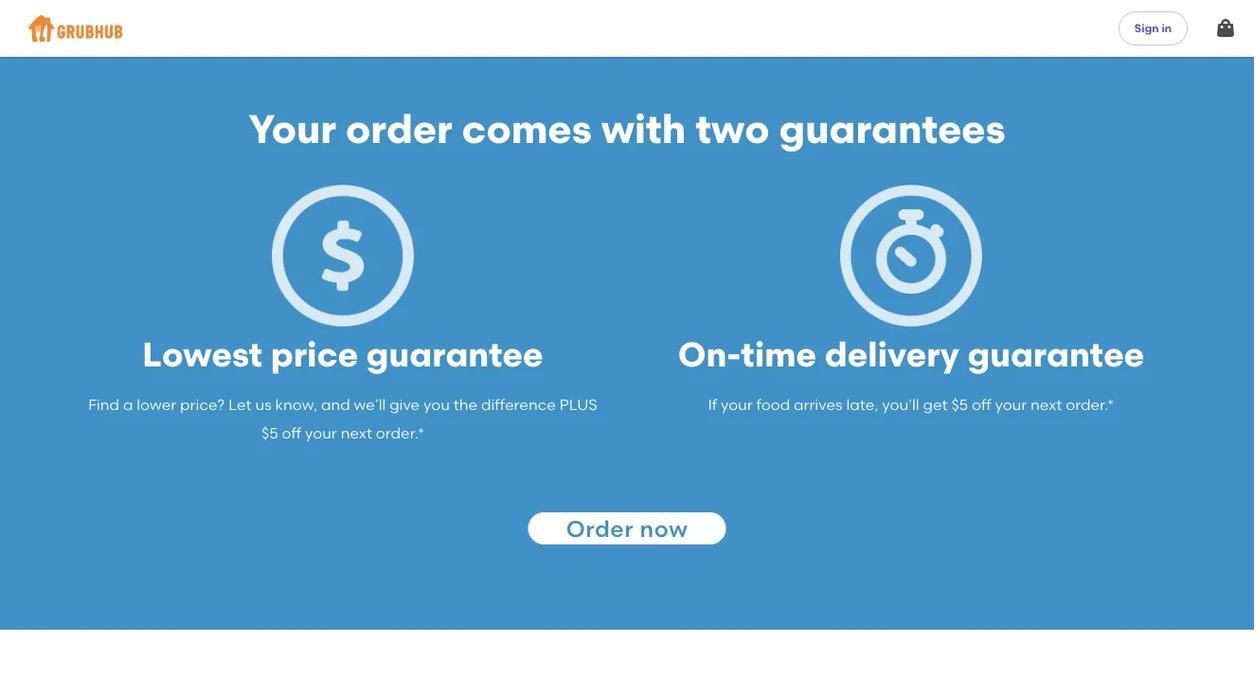 Task type: vqa. For each thing, say whether or not it's contained in the screenshot.
SEARED TUNA AND SALMON ON TOP OF TEMPURA SHRIMP, IMITATION CRABMEAT AND CUCUMBER ROLL WITH SPICY MAYO SAUCE Button
no



Task type: locate. For each thing, give the bounding box(es) containing it.
find
[[88, 396, 119, 414]]

1 vertical spatial order.*
[[376, 424, 425, 442]]

0 horizontal spatial off
[[282, 424, 302, 442]]

1 horizontal spatial order.*
[[1066, 396, 1115, 414]]

0 horizontal spatial order.*
[[376, 424, 425, 442]]

$5 inside the find a lower price? let us know, and we'll give you the difference plus $5 off your next order.*
[[261, 424, 278, 442]]

1 vertical spatial next
[[341, 424, 372, 442]]

1 vertical spatial $5
[[261, 424, 278, 442]]

1 vertical spatial off
[[282, 424, 302, 442]]

we'll
[[354, 396, 386, 414]]

you'll
[[882, 396, 920, 414]]

0 horizontal spatial next
[[341, 424, 372, 442]]

off inside the find a lower price? let us know, and we'll give you the difference plus $5 off your next order.*
[[282, 424, 302, 442]]

comes
[[462, 105, 592, 153]]

get
[[923, 396, 948, 414]]

guarantee
[[367, 334, 544, 375], [968, 334, 1145, 375]]

give
[[390, 396, 420, 414]]

order now button
[[528, 512, 727, 546]]

0 horizontal spatial guarantee
[[367, 334, 544, 375]]

1 horizontal spatial your
[[721, 396, 753, 414]]

0 vertical spatial order.*
[[1066, 396, 1115, 414]]

0 vertical spatial $5
[[952, 396, 969, 414]]

1 horizontal spatial next
[[1031, 396, 1063, 414]]

food
[[757, 396, 790, 414]]

lowest
[[142, 334, 263, 375]]

$5 down us
[[261, 424, 278, 442]]

sign
[[1135, 21, 1159, 35]]

the
[[454, 396, 478, 414]]

1 horizontal spatial guarantee
[[968, 334, 1145, 375]]

0 horizontal spatial your
[[305, 424, 337, 442]]

order.* inside the find a lower price? let us know, and we'll give you the difference plus $5 off your next order.*
[[376, 424, 425, 442]]

next
[[1031, 396, 1063, 414], [341, 424, 372, 442]]

your right "if"
[[721, 396, 753, 414]]

$5 right get at bottom
[[952, 396, 969, 414]]

if
[[708, 396, 717, 414]]

sign in link
[[1119, 11, 1188, 45]]

dollar sign image
[[272, 185, 414, 327]]

off down know, at bottom left
[[282, 424, 302, 442]]

if your food arrives late, you'll get $5 off your next order.*
[[708, 396, 1115, 414]]

1 horizontal spatial off
[[972, 396, 992, 414]]

2 guarantee from the left
[[968, 334, 1145, 375]]

your right get at bottom
[[995, 396, 1027, 414]]

time image
[[840, 185, 983, 327]]

plus
[[560, 396, 598, 414]]

lowest price guarantee
[[142, 334, 544, 375]]

0 horizontal spatial $5
[[261, 424, 278, 442]]

off
[[972, 396, 992, 414], [282, 424, 302, 442]]

your
[[721, 396, 753, 414], [995, 396, 1027, 414], [305, 424, 337, 442]]

you
[[424, 396, 450, 414]]

time
[[741, 334, 817, 375]]

in
[[1162, 21, 1172, 35]]

$5
[[952, 396, 969, 414], [261, 424, 278, 442]]

off right get at bottom
[[972, 396, 992, 414]]

and
[[321, 396, 350, 414]]

order.*
[[1066, 396, 1115, 414], [376, 424, 425, 442]]

a
[[123, 396, 133, 414]]

your down and
[[305, 424, 337, 442]]

0 vertical spatial next
[[1031, 396, 1063, 414]]

late,
[[847, 396, 879, 414]]

on-time delivery guarantee
[[678, 334, 1145, 375]]



Task type: describe. For each thing, give the bounding box(es) containing it.
0 vertical spatial off
[[972, 396, 992, 414]]

order now
[[566, 516, 688, 543]]

next inside the find a lower price? let us know, and we'll give you the difference plus $5 off your next order.*
[[341, 424, 372, 442]]

1 horizontal spatial $5
[[952, 396, 969, 414]]

with
[[602, 105, 686, 153]]

your order comes with two guarantees
[[249, 105, 1006, 153]]

let
[[229, 396, 252, 414]]

1 guarantee from the left
[[367, 334, 544, 375]]

order
[[346, 105, 453, 153]]

delivery
[[825, 334, 960, 375]]

your inside the find a lower price? let us know, and we'll give you the difference plus $5 off your next order.*
[[305, 424, 337, 442]]

difference
[[481, 396, 556, 414]]

guarantees
[[779, 105, 1006, 153]]

2 horizontal spatial your
[[995, 396, 1027, 414]]

now
[[640, 516, 688, 543]]

arrives
[[794, 396, 843, 414]]

price?
[[180, 396, 225, 414]]

lower
[[137, 396, 176, 414]]

know,
[[275, 396, 318, 414]]

price
[[271, 334, 358, 375]]

order
[[566, 516, 634, 543]]

us
[[255, 396, 272, 414]]

sign in
[[1135, 21, 1172, 35]]

two
[[696, 105, 770, 153]]

your
[[249, 105, 336, 153]]

find a lower price? let us know, and we'll give you the difference plus $5 off your next order.*
[[88, 396, 598, 442]]

on-
[[678, 334, 741, 375]]

grubhub logo image
[[28, 9, 123, 47]]



